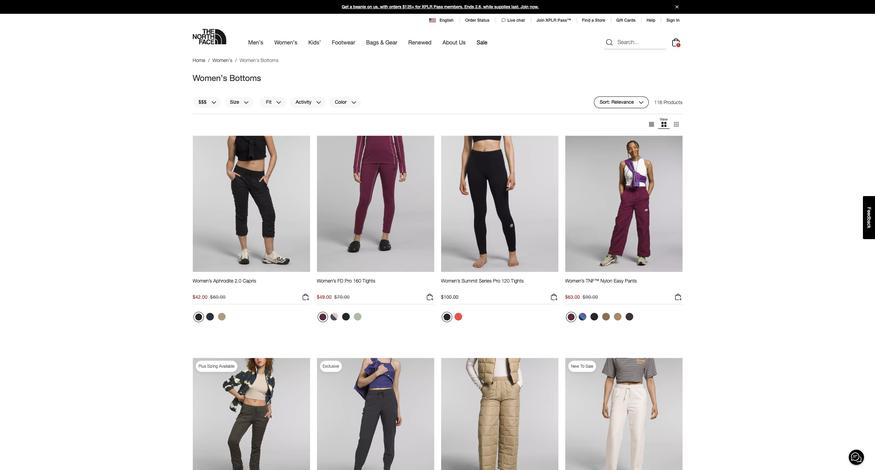 Task type: locate. For each thing, give the bounding box(es) containing it.
pro
[[345, 278, 352, 284], [493, 278, 500, 284]]

$choose color$ option group for summit
[[441, 311, 464, 325]]

pink moss faded dye camo print image
[[330, 313, 338, 321]]

ends
[[464, 4, 474, 9]]

pro right fd
[[345, 278, 352, 284]]

women's up $100.00
[[441, 278, 460, 284]]

2 boysenberry image from the left
[[568, 314, 574, 321]]

pro inside button
[[345, 278, 352, 284]]

Coal Brown radio
[[624, 311, 635, 323]]

2 boysenberry radio from the left
[[566, 312, 576, 323]]

2 horizontal spatial a
[[866, 221, 872, 224]]

tnf black image left the summit navy image
[[195, 314, 202, 321]]

1 horizontal spatial a
[[592, 18, 594, 23]]

tnf black image for $70.00
[[342, 313, 350, 321]]

&
[[380, 39, 384, 46]]

1 boysenberry image from the left
[[319, 314, 326, 321]]

Search search field
[[604, 35, 666, 49]]

boysenberry image for $63.00
[[568, 314, 574, 321]]

tights right the '120'
[[511, 278, 524, 284]]

boysenberry radio left purple cactus flower/super sonic blue/tnf black image
[[566, 312, 576, 323]]

live chat button
[[501, 17, 525, 23]]

2 horizontal spatial tnf black image
[[590, 313, 598, 321]]

sale right to
[[586, 364, 593, 369]]

0 horizontal spatial tnf black radio
[[340, 311, 351, 323]]

1 horizontal spatial sale
[[586, 364, 593, 369]]

Pink Moss Faded Dye Camo Print radio
[[329, 311, 340, 323]]

0 horizontal spatial women's link
[[213, 57, 232, 63]]

bottoms down men's link
[[261, 57, 279, 63]]

boysenberry image left purple cactus flower/super sonic blue/tnf black image
[[568, 314, 574, 321]]

2 tnf black radio from the left
[[589, 311, 600, 323]]

/ up women's bottoms
[[235, 57, 237, 63]]

women's for women's tnf™ nylon easy pants
[[565, 278, 584, 284]]

0 horizontal spatial boysenberry radio
[[317, 312, 328, 323]]

0 vertical spatial sale
[[477, 39, 487, 46]]

0 horizontal spatial boysenberry image
[[319, 314, 326, 321]]

1 boysenberry radio from the left
[[317, 312, 328, 323]]

0 horizontal spatial xplr
[[422, 4, 432, 9]]

find a store link
[[582, 18, 605, 23]]

renewed
[[408, 39, 432, 46]]

women's aphrodite 2.0 pants image
[[193, 358, 310, 470]]

aphrodite
[[213, 278, 233, 284]]

get a beanie on us, with orders $125+ for xplr pass members. ends 2.6, while supplies last. join now.
[[342, 4, 539, 9]]

0 horizontal spatial tnf black image
[[195, 314, 202, 321]]

tnf™
[[586, 278, 599, 284]]

women's up $63.00
[[565, 278, 584, 284]]

f
[[866, 207, 872, 210]]

women's link left kids' link
[[274, 33, 297, 52]]

pro left the '120'
[[493, 278, 500, 284]]

sign in
[[666, 18, 680, 23]]

last.
[[511, 4, 519, 9]]

1 vertical spatial women's link
[[213, 57, 232, 63]]

tights
[[363, 278, 375, 284], [511, 278, 524, 284]]

khaki stone image
[[218, 313, 225, 321]]

gift cards link
[[616, 18, 636, 23]]

tnf black/tnf black image
[[443, 314, 450, 321]]

1 horizontal spatial /
[[235, 57, 237, 63]]

TNF Black radio
[[340, 311, 351, 323], [589, 311, 600, 323]]

get a beanie on us, with orders $125+ for xplr pass members. ends 2.6, while supplies last. join now. link
[[0, 0, 875, 14]]

2 women's from the left
[[317, 278, 336, 284]]

available
[[219, 364, 235, 369]]

live
[[507, 18, 515, 23]]

1 $choose color$ option group from the left
[[193, 311, 228, 325]]

0 horizontal spatial a
[[350, 4, 352, 9]]

$42.00
[[193, 294, 207, 300]]

116 products
[[654, 99, 682, 105]]

sale link
[[477, 33, 487, 52]]

d
[[866, 215, 872, 218]]

tnf black image left utility brown "radio"
[[590, 313, 598, 321]]

a up k
[[866, 221, 872, 224]]

1 vertical spatial join
[[536, 18, 545, 23]]

join down now.
[[536, 18, 545, 23]]

tnf black image
[[342, 313, 350, 321], [590, 313, 598, 321], [195, 314, 202, 321]]

the north face home page image
[[193, 29, 226, 44]]

boysenberry image for $49.00
[[319, 314, 326, 321]]

join
[[521, 4, 529, 9], [536, 18, 545, 23]]

women's inside button
[[441, 278, 460, 284]]

xplr right for
[[422, 4, 432, 9]]

1 tights from the left
[[363, 278, 375, 284]]

women's link up women's bottoms
[[213, 57, 232, 63]]

gift cards
[[616, 18, 636, 23]]

activity button
[[290, 96, 326, 108]]

1 horizontal spatial tights
[[511, 278, 524, 284]]

tnf black radio left misty sage option
[[340, 311, 351, 323]]

fd
[[337, 278, 343, 284]]

0 vertical spatial xplr
[[422, 4, 432, 9]]

a right find
[[592, 18, 594, 23]]

women's tnf™ nylon easy pants button
[[565, 278, 637, 290]]

4 $choose color$ option group from the left
[[565, 311, 636, 325]]

kids'
[[308, 39, 321, 46]]

c
[[866, 224, 872, 226]]

bottoms
[[261, 57, 279, 63], [229, 73, 261, 83]]

us,
[[373, 4, 379, 9]]

exclusive
[[323, 364, 339, 369]]

/
[[208, 57, 210, 63], [235, 57, 237, 63]]

bottoms down home / women's / women's bottoms on the left top of the page
[[229, 73, 261, 83]]

1 vertical spatial xplr
[[546, 18, 556, 23]]

e up d
[[866, 210, 872, 213]]

for
[[415, 4, 421, 9]]

$choose color$ option group for tnf™
[[565, 311, 636, 325]]

f e e d b a c k
[[866, 207, 872, 228]]

boysenberry radio for $49.00
[[317, 312, 328, 323]]

home link
[[193, 57, 205, 63]]

2 vertical spatial a
[[866, 221, 872, 224]]

view list box
[[645, 117, 682, 132]]

help
[[647, 18, 655, 23]]

fit
[[266, 99, 271, 105]]

a right the get at the top left of the page
[[350, 4, 352, 9]]

men's
[[248, 39, 263, 46]]

$choose color$ option group
[[193, 311, 228, 325], [317, 311, 364, 325], [441, 311, 464, 325], [565, 311, 636, 325]]

search all image
[[605, 38, 613, 46]]

1 vertical spatial sale
[[586, 364, 593, 369]]

chat
[[516, 18, 525, 23]]

2 $choose color$ option group from the left
[[317, 311, 364, 325]]

women's bottoms
[[193, 73, 261, 83]]

members.
[[444, 4, 463, 9]]

women's down home link
[[193, 73, 227, 83]]

women's aphrodite 2.0 capris button
[[193, 278, 256, 290]]

footwear link
[[332, 33, 355, 52]]

1 vertical spatial a
[[592, 18, 594, 23]]

tights inside button
[[511, 278, 524, 284]]

tights right 160
[[363, 278, 375, 284]]

women's summit series pro 120 tights button
[[441, 278, 524, 290]]

1 horizontal spatial join
[[536, 18, 545, 23]]

0 vertical spatial a
[[350, 4, 352, 9]]

2 tights from the left
[[511, 278, 524, 284]]

now.
[[530, 4, 539, 9]]

3 $choose color$ option group from the left
[[441, 311, 464, 325]]

Boysenberry radio
[[317, 312, 328, 323], [566, 312, 576, 323]]

1 horizontal spatial boysenberry image
[[568, 314, 574, 321]]

1 horizontal spatial tnf black image
[[342, 313, 350, 321]]

close image
[[672, 5, 681, 8]]

women's felted fleece wide leg pants image
[[565, 358, 682, 470]]

1 pro from the left
[[345, 278, 352, 284]]

sale right us
[[477, 39, 487, 46]]

/ right "home"
[[208, 57, 210, 63]]

plus sizing available
[[199, 364, 235, 369]]

tnf black image left misty sage option
[[342, 313, 350, 321]]

help link
[[647, 18, 655, 23]]

in
[[676, 18, 680, 23]]

1 horizontal spatial pro
[[493, 278, 500, 284]]

$90.00
[[583, 294, 598, 300]]

1 women's from the left
[[193, 278, 212, 284]]

2 / from the left
[[235, 57, 237, 63]]

plus
[[199, 364, 206, 369]]

Khaki Stone radio
[[216, 311, 227, 323]]

2 pro from the left
[[493, 278, 500, 284]]

women's link
[[274, 33, 297, 52], [213, 57, 232, 63]]

women's left fd
[[317, 278, 336, 284]]

women's inside button
[[193, 278, 212, 284]]

new
[[571, 364, 579, 369]]

women's
[[274, 39, 297, 46], [213, 57, 232, 63], [240, 57, 259, 63], [193, 73, 227, 83]]

0 horizontal spatial /
[[208, 57, 210, 63]]

about
[[443, 39, 457, 46]]

4 women's from the left
[[565, 278, 584, 284]]

women's summit series pro 120 tights image
[[441, 135, 558, 273]]

1 horizontal spatial boysenberry radio
[[566, 312, 576, 323]]

Almond Butter radio
[[612, 311, 623, 323]]

1 vertical spatial bottoms
[[229, 73, 261, 83]]

$$$
[[199, 99, 207, 105]]

boysenberry image left the pink moss faded dye camo print image
[[319, 314, 326, 321]]

women's tnf™ nylon easy pants image
[[565, 135, 682, 273]]

women's down men's link
[[240, 57, 259, 63]]

women's aphrodite 2.0 capris image
[[193, 135, 310, 273]]

1 tnf black radio from the left
[[340, 311, 351, 323]]

2 e from the top
[[866, 213, 872, 215]]

orders
[[389, 4, 401, 9]]

boysenberry radio left the pink moss faded dye camo print image
[[317, 312, 328, 323]]

0 horizontal spatial pro
[[345, 278, 352, 284]]

capris
[[243, 278, 256, 284]]

products
[[664, 99, 682, 105]]

tnf black radio left utility brown "radio"
[[589, 311, 600, 323]]

1 horizontal spatial tnf black radio
[[589, 311, 600, 323]]

women's up '$42.00'
[[193, 278, 212, 284]]

2.6,
[[475, 4, 482, 9]]

0 horizontal spatial tights
[[363, 278, 375, 284]]

get
[[342, 4, 349, 9]]

TNF Black/TNF Black radio
[[442, 312, 452, 323]]

beanie
[[353, 4, 366, 9]]

e up b
[[866, 213, 872, 215]]

women's aphrodite 2.0 capris
[[193, 278, 256, 284]]

join right last.
[[521, 4, 529, 9]]

0 vertical spatial join
[[521, 4, 529, 9]]

xplr left pass™
[[546, 18, 556, 23]]

3 women's from the left
[[441, 278, 460, 284]]

0 vertical spatial women's link
[[274, 33, 297, 52]]

boysenberry image
[[319, 314, 326, 321], [568, 314, 574, 321]]

a
[[350, 4, 352, 9], [592, 18, 594, 23], [866, 221, 872, 224]]

kids' link
[[308, 33, 321, 52]]



Task type: describe. For each thing, give the bounding box(es) containing it.
view button
[[658, 117, 670, 132]]

view
[[660, 117, 668, 121]]

color
[[335, 99, 347, 105]]

fit button
[[259, 96, 287, 108]]

2.0
[[235, 278, 241, 284]]

tights inside button
[[363, 278, 375, 284]]

supplies
[[494, 4, 510, 9]]

renewed link
[[408, 33, 432, 52]]

women's never stop wearing joggers image
[[317, 358, 434, 470]]

$$$ button
[[193, 96, 221, 108]]

order status link
[[465, 18, 489, 23]]

women's bottoms element
[[240, 57, 279, 63]]

1 e from the top
[[866, 210, 872, 213]]

pass™
[[558, 18, 571, 23]]

$choose color$ option group for fd
[[317, 311, 364, 325]]

Utility Brown radio
[[600, 311, 611, 323]]

gift
[[616, 18, 623, 23]]

$49.00
[[317, 294, 332, 300]]

sort: relevance button
[[594, 96, 649, 108]]

0 vertical spatial bottoms
[[261, 57, 279, 63]]

women's for women's summit series pro 120 tights
[[441, 278, 460, 284]]

women's up women's bottoms
[[213, 57, 232, 63]]

women's tnf™ nylon easy pants
[[565, 278, 637, 284]]

pass
[[434, 4, 443, 9]]

1
[[678, 43, 679, 47]]

116 products status
[[654, 96, 682, 108]]

Purple Cactus Flower/Super Sonic Blue/TNF Black radio
[[577, 311, 588, 323]]

find a store
[[582, 18, 605, 23]]

sign
[[666, 18, 675, 23]]

0 horizontal spatial sale
[[477, 39, 487, 46]]

tnf black image for $90.00
[[590, 313, 598, 321]]

$125+
[[403, 4, 414, 9]]

with
[[380, 4, 388, 9]]

utility brown image
[[602, 313, 610, 321]]

$70.00
[[334, 294, 350, 300]]

1 horizontal spatial women's link
[[274, 33, 297, 52]]

cards
[[624, 18, 636, 23]]

$100.00 button
[[441, 293, 558, 305]]

$100.00
[[441, 294, 458, 300]]

b
[[866, 218, 872, 221]]

gear
[[385, 39, 397, 46]]

women's for women's fd pro 160 tights
[[317, 278, 336, 284]]

store
[[595, 18, 605, 23]]

a inside button
[[866, 221, 872, 224]]

tnf black radio for $70.00
[[340, 311, 351, 323]]

home
[[193, 57, 205, 63]]

Radiant Orange radio
[[453, 311, 464, 323]]

120
[[502, 278, 510, 284]]

women's fd pro 160 tights
[[317, 278, 375, 284]]

status
[[477, 18, 489, 23]]

sort: relevance
[[600, 99, 634, 105]]

sign in button
[[666, 18, 680, 23]]

coal brown image
[[626, 313, 633, 321]]

sort:
[[600, 99, 610, 105]]

k
[[866, 226, 872, 228]]

women's lhotse pants image
[[441, 358, 558, 470]]

color button
[[329, 96, 361, 108]]

live chat
[[507, 18, 525, 23]]

almond butter image
[[614, 313, 621, 321]]

women's left kids'
[[274, 39, 297, 46]]

men's link
[[248, 33, 263, 52]]

join xplr pass™ link
[[536, 18, 571, 23]]

about us
[[443, 39, 466, 46]]

summit
[[462, 278, 478, 284]]

Summit Navy radio
[[204, 311, 215, 323]]

activity
[[296, 99, 311, 105]]

boysenberry radio for $63.00
[[566, 312, 576, 323]]

radiant orange image
[[454, 313, 462, 321]]

purple cactus flower/super sonic blue/tnf black image
[[579, 313, 586, 321]]

on
[[367, 4, 372, 9]]

footwear
[[332, 39, 355, 46]]

women's summit series pro 120 tights
[[441, 278, 524, 284]]

english link
[[429, 17, 454, 23]]

to
[[580, 364, 584, 369]]

pro inside button
[[493, 278, 500, 284]]

tnf black image inside option
[[195, 314, 202, 321]]

easy
[[614, 278, 624, 284]]

new to sale
[[571, 364, 593, 369]]

f e e d b a c k button
[[863, 196, 875, 239]]

a for beanie
[[350, 4, 352, 9]]

series
[[479, 278, 492, 284]]

160
[[353, 278, 361, 284]]

$63.00
[[565, 294, 580, 300]]

1 / from the left
[[208, 57, 210, 63]]

$60.00
[[210, 294, 226, 300]]

a for store
[[592, 18, 594, 23]]

order status
[[465, 18, 489, 23]]

summit navy image
[[206, 313, 214, 321]]

misty sage image
[[354, 313, 361, 321]]

pants
[[625, 278, 637, 284]]

order
[[465, 18, 476, 23]]

bags
[[366, 39, 379, 46]]

find
[[582, 18, 590, 23]]

0 horizontal spatial join
[[521, 4, 529, 9]]

join xplr pass™
[[536, 18, 571, 23]]

about us link
[[443, 33, 466, 52]]

while
[[483, 4, 493, 9]]

size button
[[224, 96, 254, 108]]

tnf black radio for $90.00
[[589, 311, 600, 323]]

TNF Black radio
[[193, 312, 204, 323]]

women's fd pro 160 tights image
[[317, 135, 434, 273]]

relevance
[[611, 99, 634, 105]]

1 horizontal spatial xplr
[[546, 18, 556, 23]]

Misty Sage radio
[[352, 311, 363, 323]]

women's for women's aphrodite 2.0 capris
[[193, 278, 212, 284]]

nylon
[[601, 278, 612, 284]]

women's fd pro 160 tights button
[[317, 278, 375, 290]]

$choose color$ option group for aphrodite
[[193, 311, 228, 325]]

116
[[654, 99, 662, 105]]



Task type: vqa. For each thing, say whether or not it's contained in the screenshot.
Sale
yes



